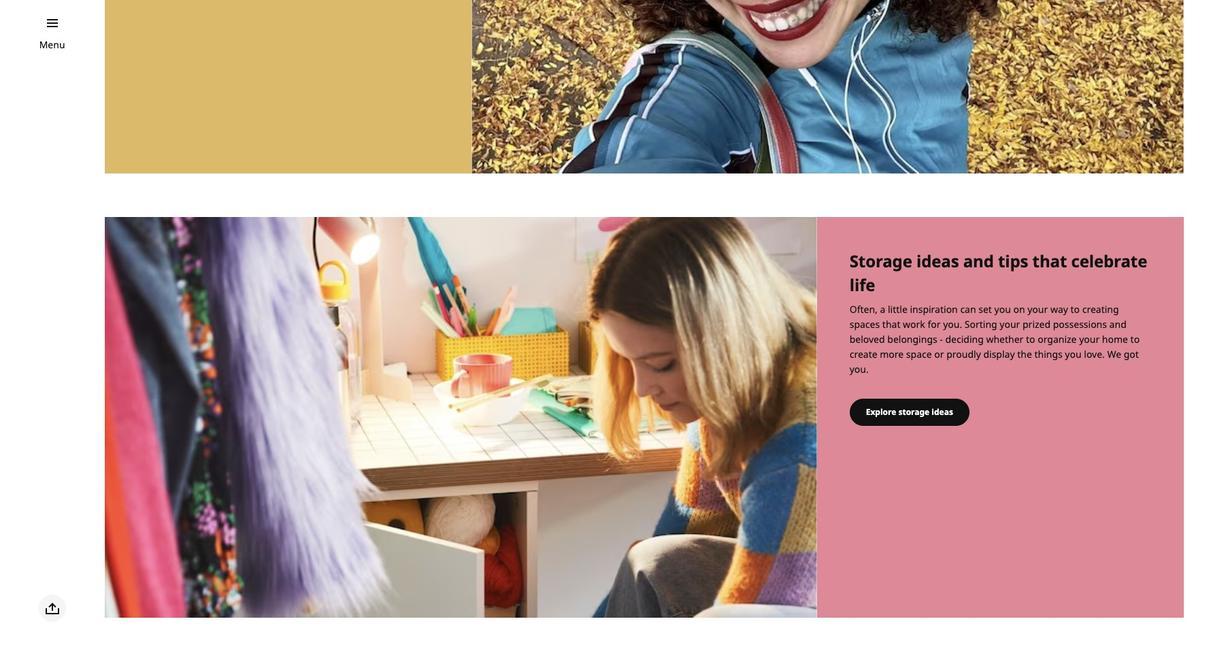 Task type: locate. For each thing, give the bounding box(es) containing it.
that down little
[[883, 318, 901, 331]]

celebrate
[[1072, 250, 1148, 272]]

work
[[903, 318, 926, 331]]

or
[[935, 348, 945, 361]]

more
[[880, 348, 904, 361]]

sorting
[[965, 318, 998, 331]]

0 horizontal spatial you
[[995, 303, 1011, 316]]

you. down create
[[850, 363, 869, 376]]

display
[[984, 348, 1015, 361]]

you. right the for
[[944, 318, 963, 331]]

2 vertical spatial your
[[1080, 333, 1100, 346]]

1 horizontal spatial and
[[1110, 318, 1127, 331]]

0 vertical spatial you
[[995, 303, 1011, 316]]

and inside often, a little inspiration can set you on your way to creating spaces that work for you. sorting your prized possessions and beloved belongings - deciding whether to organize your home to create more space or proudly display the things you love. we got you.
[[1110, 318, 1127, 331]]

your up whether
[[1000, 318, 1021, 331]]

2 horizontal spatial to
[[1131, 333, 1140, 346]]

belongings
[[888, 333, 938, 346]]

0 horizontal spatial and
[[964, 250, 994, 272]]

you
[[995, 303, 1011, 316], [1066, 348, 1082, 361]]

your up prized at the right of page
[[1028, 303, 1049, 316]]

to down prized at the right of page
[[1027, 333, 1036, 346]]

0 vertical spatial and
[[964, 250, 994, 272]]

life
[[850, 273, 876, 296]]

0 vertical spatial you.
[[944, 318, 963, 331]]

you left love. at the bottom right
[[1066, 348, 1082, 361]]

a
[[880, 303, 886, 316]]

you.
[[944, 318, 963, 331], [850, 363, 869, 376]]

to
[[1071, 303, 1080, 316], [1027, 333, 1036, 346], [1131, 333, 1140, 346]]

on
[[1014, 303, 1026, 316]]

girl tying shoe in fron of a cabinet image
[[105, 217, 817, 618]]

often, a little inspiration can set you on your way to creating spaces that work for you. sorting your prized possessions and beloved belongings - deciding whether to organize your home to create more space or proudly display the things you love. we got you.
[[850, 303, 1140, 376]]

and left tips
[[964, 250, 994, 272]]

ideas up inspiration
[[917, 250, 960, 272]]

tips
[[999, 250, 1029, 272]]

0 vertical spatial ideas
[[917, 250, 960, 272]]

you left on
[[995, 303, 1011, 316]]

spaces
[[850, 318, 880, 331]]

1 vertical spatial ideas
[[932, 407, 954, 418]]

menu
[[39, 38, 65, 51]]

that
[[1033, 250, 1068, 272], [883, 318, 901, 331]]

and
[[964, 250, 994, 272], [1110, 318, 1127, 331]]

that right tips
[[1033, 250, 1068, 272]]

ideas
[[917, 250, 960, 272], [932, 407, 954, 418]]

that inside often, a little inspiration can set you on your way to creating spaces that work for you. sorting your prized possessions and beloved belongings - deciding whether to organize your home to create more space or proudly display the things you love. we got you.
[[883, 318, 901, 331]]

things
[[1035, 348, 1063, 361]]

1 horizontal spatial you
[[1066, 348, 1082, 361]]

2 horizontal spatial your
[[1080, 333, 1100, 346]]

1 vertical spatial that
[[883, 318, 901, 331]]

your
[[1028, 303, 1049, 316], [1000, 318, 1021, 331], [1080, 333, 1100, 346]]

and up home
[[1110, 318, 1127, 331]]

0 vertical spatial your
[[1028, 303, 1049, 316]]

explore
[[866, 407, 897, 418]]

organize
[[1038, 333, 1077, 346]]

ideas right storage
[[932, 407, 954, 418]]

the ikea assembly: jazmine rogers image
[[472, 0, 1184, 173]]

storage
[[899, 407, 930, 418]]

menu button
[[39, 37, 65, 52]]

got
[[1124, 348, 1139, 361]]

0 horizontal spatial you.
[[850, 363, 869, 376]]

0 horizontal spatial that
[[883, 318, 901, 331]]

0 vertical spatial that
[[1033, 250, 1068, 272]]

1 horizontal spatial that
[[1033, 250, 1068, 272]]

1 vertical spatial and
[[1110, 318, 1127, 331]]

your up love. at the bottom right
[[1080, 333, 1100, 346]]

and inside storage ideas and tips that celebrate life
[[964, 250, 994, 272]]

1 horizontal spatial your
[[1028, 303, 1049, 316]]

possessions
[[1054, 318, 1108, 331]]

0 horizontal spatial your
[[1000, 318, 1021, 331]]

to up possessions
[[1071, 303, 1080, 316]]

to up "got"
[[1131, 333, 1140, 346]]



Task type: vqa. For each thing, say whether or not it's contained in the screenshot.
the left your
yes



Task type: describe. For each thing, give the bounding box(es) containing it.
0 horizontal spatial to
[[1027, 333, 1036, 346]]

love.
[[1085, 348, 1105, 361]]

storage ideas and tips that celebrate life
[[850, 250, 1148, 296]]

inspiration
[[910, 303, 958, 316]]

home
[[1103, 333, 1129, 346]]

little
[[888, 303, 908, 316]]

explore storage ideas
[[866, 407, 954, 418]]

whether
[[987, 333, 1024, 346]]

we
[[1108, 348, 1122, 361]]

ideas inside explore storage ideas button
[[932, 407, 954, 418]]

can
[[961, 303, 977, 316]]

1 vertical spatial your
[[1000, 318, 1021, 331]]

1 vertical spatial you.
[[850, 363, 869, 376]]

often,
[[850, 303, 878, 316]]

space
[[907, 348, 932, 361]]

prized
[[1023, 318, 1051, 331]]

way
[[1051, 303, 1069, 316]]

for
[[928, 318, 941, 331]]

deciding
[[946, 333, 984, 346]]

1 horizontal spatial to
[[1071, 303, 1080, 316]]

creating
[[1083, 303, 1120, 316]]

1 vertical spatial you
[[1066, 348, 1082, 361]]

ideas inside storage ideas and tips that celebrate life
[[917, 250, 960, 272]]

create
[[850, 348, 878, 361]]

-
[[940, 333, 943, 346]]

that inside storage ideas and tips that celebrate life
[[1033, 250, 1068, 272]]

storage
[[850, 250, 913, 272]]

set
[[979, 303, 992, 316]]

explore storage ideas button
[[850, 399, 970, 426]]

beloved
[[850, 333, 885, 346]]

the
[[1018, 348, 1033, 361]]

proudly
[[947, 348, 981, 361]]

1 horizontal spatial you.
[[944, 318, 963, 331]]



